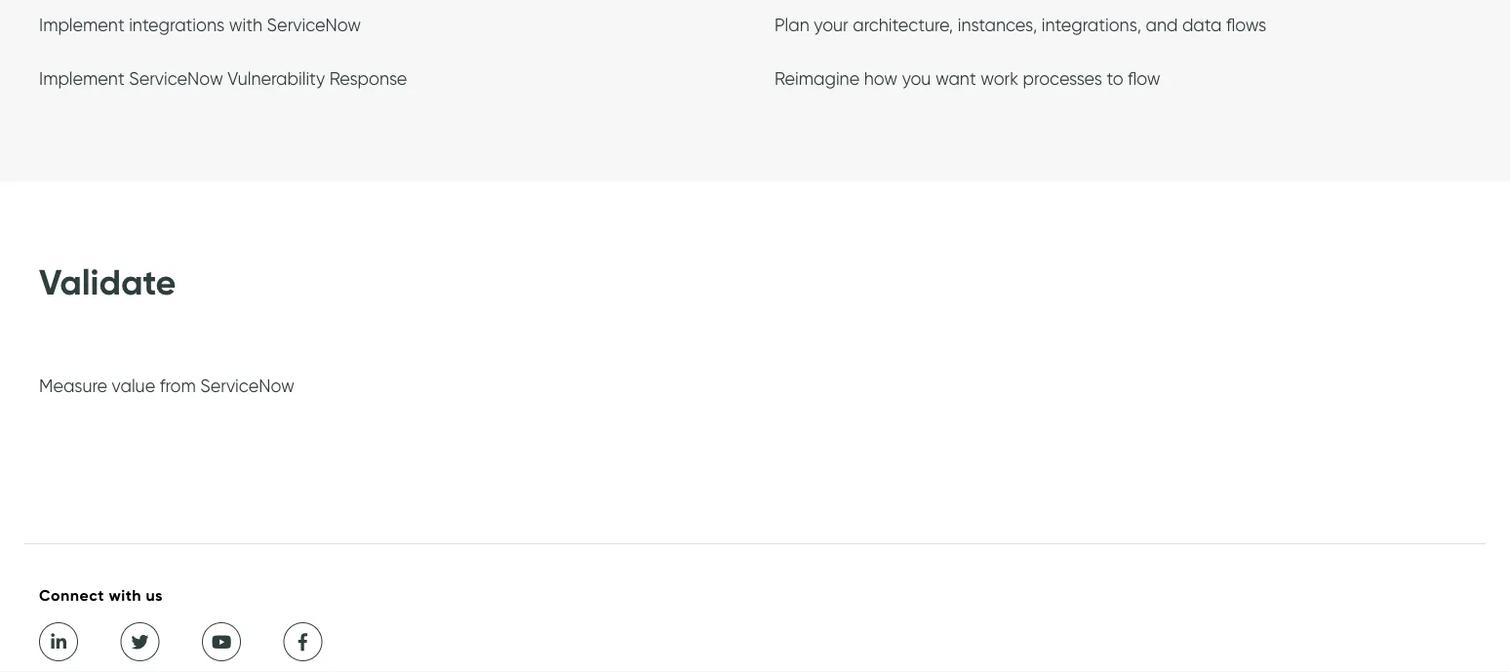 Task type: describe. For each thing, give the bounding box(es) containing it.
value
[[112, 375, 155, 397]]

implement for implement integrations with servicenow
[[39, 14, 125, 36]]

twitter image
[[129, 631, 151, 653]]

work
[[981, 67, 1019, 89]]

measure
[[39, 375, 107, 397]]

processes
[[1023, 67, 1102, 89]]

integrations,
[[1042, 14, 1141, 36]]

implement integrations with servicenow link
[[39, 14, 361, 41]]

connect
[[39, 585, 104, 605]]

integrations
[[129, 14, 225, 36]]

measure value from servicenow link
[[39, 375, 294, 402]]

implement servicenow vulnerability response link
[[39, 67, 407, 94]]

your
[[814, 14, 849, 36]]

want
[[935, 67, 976, 89]]

and
[[1146, 14, 1178, 36]]

us
[[146, 585, 163, 605]]

facebook image
[[292, 631, 314, 653]]

flow
[[1128, 67, 1161, 89]]

how
[[864, 67, 898, 89]]

response
[[329, 67, 407, 89]]

servicenow for from
[[200, 375, 294, 397]]

measure value from servicenow
[[39, 375, 294, 397]]

data
[[1182, 14, 1222, 36]]

to
[[1107, 67, 1123, 89]]

you
[[902, 67, 931, 89]]

connect with us
[[39, 585, 163, 605]]

instances,
[[958, 14, 1037, 36]]



Task type: vqa. For each thing, say whether or not it's contained in the screenshot.
1st Implement
yes



Task type: locate. For each thing, give the bounding box(es) containing it.
with up implement servicenow vulnerability response
[[229, 14, 263, 36]]

linkedin image
[[48, 631, 70, 653]]

0 vertical spatial servicenow
[[267, 14, 361, 36]]

1 vertical spatial servicenow
[[129, 67, 223, 89]]

1 vertical spatial implement
[[39, 67, 125, 89]]

1 horizontal spatial with
[[229, 14, 263, 36]]

implement integrations with servicenow
[[39, 14, 361, 36]]

reimagine how you want work processes to flow link
[[775, 67, 1161, 94]]

2 implement from the top
[[39, 67, 125, 89]]

reimagine how you want work processes to flow
[[775, 67, 1161, 89]]

servicenow right from
[[200, 375, 294, 397]]

0 vertical spatial with
[[229, 14, 263, 36]]

servicenow down integrations
[[129, 67, 223, 89]]

with
[[229, 14, 263, 36], [109, 585, 141, 605]]

1 implement from the top
[[39, 14, 125, 36]]

plan your architecture, instances, integrations, and data flows link
[[775, 14, 1267, 41]]

from
[[160, 375, 196, 397]]

implement servicenow vulnerability response
[[39, 67, 407, 89]]

0 horizontal spatial with
[[109, 585, 141, 605]]

validate
[[39, 260, 176, 304]]

reimagine
[[775, 67, 860, 89]]

youtube image
[[210, 631, 232, 653]]

1 vertical spatial with
[[109, 585, 141, 605]]

plan
[[775, 14, 810, 36]]

architecture,
[[853, 14, 953, 36]]

plan your architecture, instances, integrations, and data flows
[[775, 14, 1267, 36]]

servicenow for with
[[267, 14, 361, 36]]

flows
[[1226, 14, 1267, 36]]

servicenow
[[267, 14, 361, 36], [129, 67, 223, 89], [200, 375, 294, 397]]

vulnerability
[[228, 67, 325, 89]]

servicenow up vulnerability
[[267, 14, 361, 36]]

implement
[[39, 14, 125, 36], [39, 67, 125, 89]]

2 vertical spatial servicenow
[[200, 375, 294, 397]]

with left us
[[109, 585, 141, 605]]

0 vertical spatial implement
[[39, 14, 125, 36]]

implement for implement servicenow vulnerability response
[[39, 67, 125, 89]]



